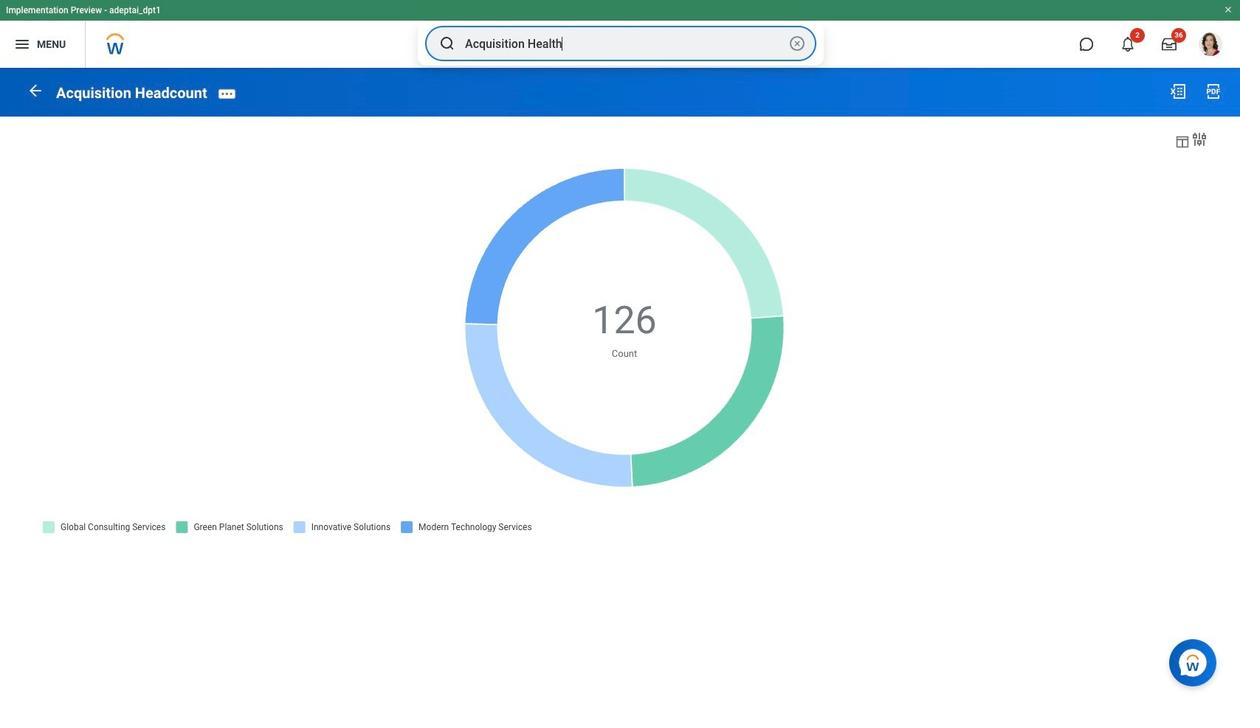 Task type: vqa. For each thing, say whether or not it's contained in the screenshot.
80 "button"
no



Task type: locate. For each thing, give the bounding box(es) containing it.
banner
[[0, 0, 1240, 68]]

justify image
[[13, 35, 31, 53]]

view printable version (pdf) image
[[1205, 83, 1223, 100]]

None search field
[[418, 21, 824, 66]]

export to excel image
[[1169, 83, 1187, 100]]

inbox large image
[[1162, 37, 1177, 52]]

close environment banner image
[[1224, 5, 1233, 14]]

main content
[[0, 68, 1240, 559]]

previous page image
[[27, 82, 44, 100]]

Search Workday  search field
[[465, 27, 786, 60]]

search image
[[439, 35, 456, 52]]



Task type: describe. For each thing, give the bounding box(es) containing it.
configure and view chart data image
[[1191, 130, 1209, 148]]

notifications large image
[[1121, 37, 1135, 52]]

profile logan mcneil image
[[1199, 32, 1223, 59]]

x circle image
[[788, 35, 806, 52]]

acquisition headcount - table image
[[1175, 133, 1191, 150]]



